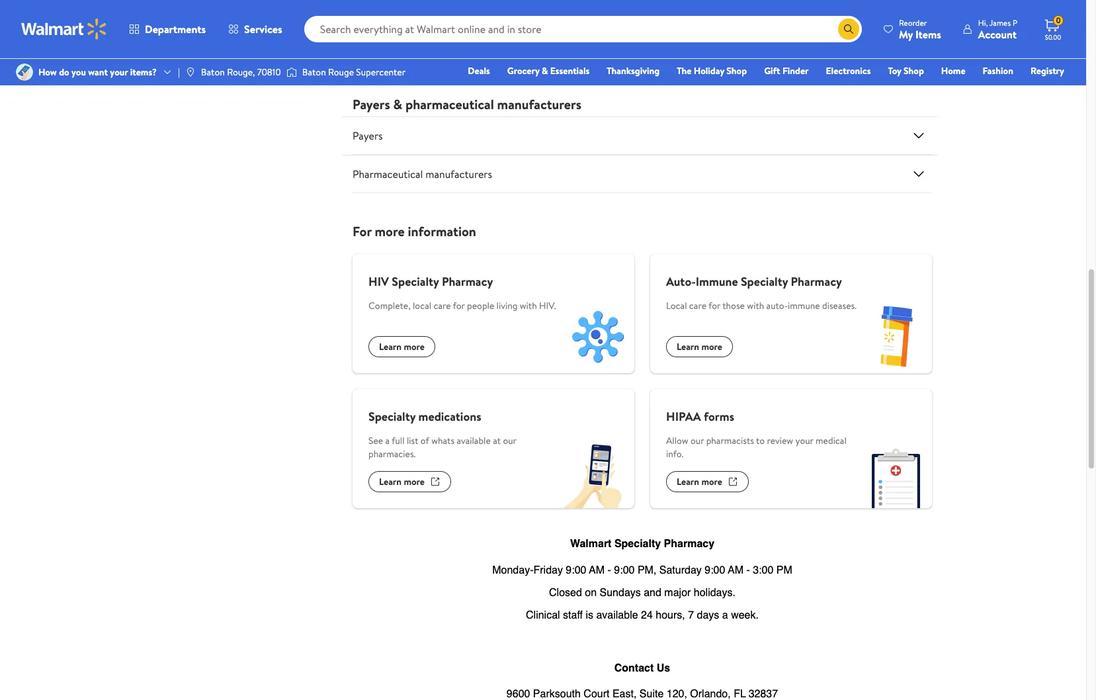 Task type: vqa. For each thing, say whether or not it's contained in the screenshot.
a
yes



Task type: locate. For each thing, give the bounding box(es) containing it.
grocery & essentials link
[[502, 64, 596, 78]]

shop right the toy
[[904, 64, 925, 77]]

pharmaceutical manufacturers
[[353, 167, 493, 181]]

pharmaceutical
[[353, 167, 423, 181]]

1 horizontal spatial shop
[[904, 64, 925, 77]]

our right allow on the bottom right of page
[[691, 434, 705, 448]]

how
[[38, 66, 57, 79]]

1 vertical spatial payers
[[353, 128, 383, 143]]

1 horizontal spatial with
[[748, 299, 765, 312]]

0 horizontal spatial your
[[110, 66, 128, 79]]

2 for from the left
[[709, 299, 721, 312]]

2 learn more list item from the left
[[643, 0, 941, 69]]

for more information
[[353, 222, 477, 240]]

learn more for hipaa
[[677, 475, 723, 489]]

departments
[[145, 22, 206, 36]]

payers down supercenter in the left top of the page
[[353, 95, 390, 113]]

learn more button for specialty
[[369, 336, 436, 357]]

local
[[413, 299, 432, 312]]

learn up supercenter in the left top of the page
[[375, 42, 397, 55]]

pharmacy up complete, local care for people living with hiv.
[[442, 273, 493, 290]]

hiv specialty pharmacy
[[369, 273, 493, 290]]

our
[[503, 434, 517, 448], [691, 434, 705, 448]]

our inside allow our pharmacists to review your medical info.
[[691, 434, 705, 448]]

pharmaceutical
[[406, 95, 494, 113]]

1 horizontal spatial care
[[690, 299, 707, 312]]

baton left rouge
[[302, 66, 326, 79]]

shop right "holiday"
[[727, 64, 747, 77]]

specialty up local care for those with auto-immune diseases.
[[741, 273, 789, 290]]

with left auto-
[[748, 299, 765, 312]]

one debit link
[[958, 82, 1014, 97]]

learn more down info.
[[677, 475, 723, 489]]

do
[[59, 66, 69, 79]]

the
[[677, 64, 692, 77]]

1 vertical spatial &
[[394, 95, 403, 113]]

2 our from the left
[[691, 434, 705, 448]]

services button
[[217, 13, 294, 45]]

services
[[244, 22, 282, 36]]

0 horizontal spatial baton
[[201, 66, 225, 79]]

payers & pharmaceutical manufacturers
[[353, 95, 582, 113]]

fashion
[[983, 64, 1014, 77]]

complete,
[[369, 299, 411, 312]]

your right the want
[[110, 66, 128, 79]]

deals
[[468, 64, 490, 77]]

care
[[434, 299, 451, 312], [690, 299, 707, 312]]

electronics link
[[821, 64, 877, 78]]

learn down the 'local'
[[677, 340, 700, 353]]

list
[[345, 0, 941, 69]]

manufacturers
[[498, 95, 582, 113], [426, 167, 493, 181]]

learn more
[[375, 42, 420, 55], [673, 42, 718, 55], [379, 340, 425, 353], [677, 340, 723, 353], [379, 475, 425, 489], [677, 475, 723, 489]]

0 horizontal spatial &
[[394, 95, 403, 113]]

more down "pharmacists" in the right of the page
[[702, 475, 723, 489]]

pharmacists
[[707, 434, 755, 448]]

1 horizontal spatial our
[[691, 434, 705, 448]]

learn down 'pharmacies.'
[[379, 475, 402, 489]]

& right 'grocery'
[[542, 64, 548, 77]]

1 horizontal spatial baton
[[302, 66, 326, 79]]

2 payers from the top
[[353, 128, 383, 143]]

my
[[900, 27, 914, 41]]

0 horizontal spatial care
[[434, 299, 451, 312]]

holiday
[[694, 64, 725, 77]]

of
[[421, 434, 429, 448]]

the holiday shop link
[[671, 64, 753, 78]]

see a full list of whats available at our pharmacies.
[[369, 434, 517, 461]]

learn more button down the 'local'
[[667, 336, 733, 357]]

Walmart Site-Wide search field
[[304, 16, 862, 42]]

deals link
[[462, 64, 496, 78]]

specialty medications
[[369, 408, 482, 425]]

manufacturers down grocery & essentials
[[498, 95, 582, 113]]

learn more button down complete,
[[369, 336, 436, 357]]

for
[[453, 299, 465, 312], [709, 299, 721, 312]]

1 horizontal spatial &
[[542, 64, 548, 77]]

0 vertical spatial payers
[[353, 95, 390, 113]]

learn down info.
[[677, 475, 700, 489]]

more up supercenter in the left top of the page
[[399, 42, 420, 55]]

info.
[[667, 448, 684, 461]]

0 horizontal spatial  image
[[16, 64, 33, 81]]

pharmacy up immune
[[791, 273, 843, 290]]

allow our pharmacists to review your medical info.
[[667, 434, 847, 461]]

0 horizontal spatial pharmacy
[[442, 273, 493, 290]]

auto-immune specialty pharmacy. complete, local care for those with auto-immune diseases. learn more. image
[[860, 301, 933, 373]]

for left those
[[709, 299, 721, 312]]

care right the 'local'
[[690, 299, 707, 312]]

for left people
[[453, 299, 465, 312]]

hi, james p account
[[979, 17, 1018, 41]]

debit
[[986, 83, 1008, 96]]

baton rouge supercenter
[[302, 66, 406, 79]]

learn more for specialty
[[379, 475, 425, 489]]

learn more button for medications
[[369, 471, 451, 493]]

 image right |
[[185, 67, 196, 77]]

2 baton from the left
[[302, 66, 326, 79]]

learn more down the 'local'
[[677, 340, 723, 353]]

learn down complete,
[[379, 340, 402, 353]]

learn more list item
[[345, 0, 643, 69], [643, 0, 941, 69]]

0 horizontal spatial manufacturers
[[426, 167, 493, 181]]

0 horizontal spatial shop
[[727, 64, 747, 77]]

learn more for hiv
[[379, 340, 425, 353]]

2 care from the left
[[690, 299, 707, 312]]

more down local on the left of page
[[404, 340, 425, 353]]

grocery
[[508, 64, 540, 77]]

immune
[[696, 273, 739, 290]]

learn more up the the
[[673, 42, 718, 55]]

learn more down 'pharmacies.'
[[379, 475, 425, 489]]

1 horizontal spatial learn more link
[[651, 0, 933, 58]]

hipaa
[[667, 408, 701, 425]]

want
[[88, 66, 108, 79]]

list containing learn more
[[345, 0, 941, 69]]

baton for baton rouge, 70810
[[201, 66, 225, 79]]

pharmaceutical manufacturers image
[[912, 166, 927, 182]]

1 vertical spatial your
[[796, 434, 814, 448]]

our right at
[[503, 434, 517, 448]]

a
[[386, 434, 390, 448]]

1 horizontal spatial your
[[796, 434, 814, 448]]

p
[[1013, 17, 1018, 28]]

1 baton from the left
[[201, 66, 225, 79]]

1 horizontal spatial manufacturers
[[498, 95, 582, 113]]

manufacturers up information
[[426, 167, 493, 181]]

learn
[[375, 42, 397, 55], [673, 42, 695, 55], [379, 340, 402, 353], [677, 340, 700, 353], [379, 475, 402, 489], [677, 475, 700, 489]]

with
[[520, 299, 537, 312], [748, 299, 765, 312]]

learn more button
[[369, 336, 436, 357], [667, 336, 733, 357], [369, 471, 451, 493], [667, 471, 749, 493]]

1 pharmacy from the left
[[442, 273, 493, 290]]

$0.00
[[1046, 32, 1062, 42]]

& down supercenter in the left top of the page
[[394, 95, 403, 113]]

learn more link up finder
[[651, 0, 933, 58]]

payers up pharmaceutical
[[353, 128, 383, 143]]

&
[[542, 64, 548, 77], [394, 95, 403, 113]]

payers image
[[912, 128, 927, 144]]

baton for baton rouge supercenter
[[302, 66, 326, 79]]

specialty up local on the left of page
[[392, 273, 439, 290]]

learn more link
[[353, 0, 635, 58], [651, 0, 933, 58]]

those
[[723, 299, 745, 312]]

0 horizontal spatial learn more link
[[353, 0, 635, 58]]

hiv specialty pharmacy. complete, local care for people living with hiv. transfer prescription. image
[[562, 301, 635, 373]]

thanksgiving
[[607, 64, 660, 77]]

reorder my items
[[900, 17, 942, 41]]

gift
[[765, 64, 781, 77]]

more
[[399, 42, 420, 55], [697, 42, 718, 55], [375, 222, 405, 240], [404, 340, 425, 353], [702, 340, 723, 353], [404, 475, 425, 489], [702, 475, 723, 489]]

toy shop
[[889, 64, 925, 77]]

 image
[[286, 66, 297, 79]]

how do you want your items?
[[38, 66, 157, 79]]

1 payers from the top
[[353, 95, 390, 113]]

learn more up supercenter in the left top of the page
[[375, 42, 420, 55]]

registry
[[1031, 64, 1065, 77]]

0 vertical spatial &
[[542, 64, 548, 77]]

 image left how
[[16, 64, 33, 81]]

our inside see a full list of whats available at our pharmacies.
[[503, 434, 517, 448]]

0 horizontal spatial with
[[520, 299, 537, 312]]

baton left rouge,
[[201, 66, 225, 79]]

1 horizontal spatial  image
[[185, 67, 196, 77]]

 image
[[16, 64, 33, 81], [185, 67, 196, 77]]

1 our from the left
[[503, 434, 517, 448]]

1 horizontal spatial pharmacy
[[791, 273, 843, 290]]

learn for hiv
[[379, 340, 402, 353]]

rouge
[[328, 66, 354, 79]]

payers for payers & pharmaceutical manufacturers
[[353, 95, 390, 113]]

care right local on the left of page
[[434, 299, 451, 312]]

0 horizontal spatial our
[[503, 434, 517, 448]]

with left hiv.
[[520, 299, 537, 312]]

learn more link up deals
[[353, 0, 635, 58]]

you
[[72, 66, 86, 79]]

whats
[[432, 434, 455, 448]]

your right review
[[796, 434, 814, 448]]

0 horizontal spatial for
[[453, 299, 465, 312]]

toy
[[889, 64, 902, 77]]

learn more button down 'pharmacies.'
[[369, 471, 451, 493]]

2 pharmacy from the left
[[791, 273, 843, 290]]

0 vertical spatial manufacturers
[[498, 95, 582, 113]]

registry link
[[1025, 64, 1071, 78]]

specialty
[[392, 273, 439, 290], [741, 273, 789, 290], [369, 408, 416, 425]]

learn more down complete,
[[379, 340, 425, 353]]

essentials
[[551, 64, 590, 77]]

at
[[493, 434, 501, 448]]

learn more button down info.
[[667, 471, 749, 493]]

shop
[[727, 64, 747, 77], [904, 64, 925, 77]]

1 horizontal spatial for
[[709, 299, 721, 312]]

learn for specialty
[[379, 475, 402, 489]]



Task type: describe. For each thing, give the bounding box(es) containing it.
hiv
[[369, 273, 389, 290]]

& for grocery
[[542, 64, 548, 77]]

pharmacies.
[[369, 448, 416, 461]]

Search search field
[[304, 16, 862, 42]]

walmart+ link
[[1020, 82, 1071, 97]]

list
[[407, 434, 419, 448]]

1 vertical spatial manufacturers
[[426, 167, 493, 181]]

complete, local care for people living with hiv.
[[369, 299, 556, 312]]

1 for from the left
[[453, 299, 465, 312]]

james
[[990, 17, 1011, 28]]

2 shop from the left
[[904, 64, 925, 77]]

thanksgiving link
[[601, 64, 666, 78]]

1 shop from the left
[[727, 64, 747, 77]]

specialty medications. see the full list of what's available at our pharmacies. learn more. image
[[562, 436, 635, 508]]

 image for how
[[16, 64, 33, 81]]

toy shop link
[[883, 64, 931, 78]]

gift finder
[[765, 64, 809, 77]]

for
[[353, 222, 372, 240]]

more down local care for those with auto-immune diseases.
[[702, 340, 723, 353]]

people
[[467, 299, 495, 312]]

home link
[[936, 64, 972, 78]]

1 learn more list item from the left
[[345, 0, 643, 69]]

2 learn more link from the left
[[651, 0, 933, 58]]

& for payers
[[394, 95, 403, 113]]

local
[[667, 299, 687, 312]]

immune
[[788, 299, 821, 312]]

|
[[178, 66, 180, 79]]

reorder
[[900, 17, 928, 28]]

more up "holiday"
[[697, 42, 718, 55]]

living
[[497, 299, 518, 312]]

auto-
[[767, 299, 788, 312]]

0
[[1057, 15, 1062, 26]]

learn more button for forms
[[667, 471, 749, 493]]

learn for auto-
[[677, 340, 700, 353]]

home
[[942, 64, 966, 77]]

hipaa forms
[[667, 408, 735, 425]]

medications
[[419, 408, 482, 425]]

walmart+
[[1026, 83, 1065, 96]]

review
[[768, 434, 794, 448]]

your inside allow our pharmacists to review your medical info.
[[796, 434, 814, 448]]

electronics
[[826, 64, 871, 77]]

forms
[[704, 408, 735, 425]]

gift finder link
[[759, 64, 815, 78]]

hiv.
[[540, 299, 556, 312]]

1 care from the left
[[434, 299, 451, 312]]

available
[[457, 434, 491, 448]]

more down 'pharmacies.'
[[404, 475, 425, 489]]

the holiday shop
[[677, 64, 747, 77]]

learn more for auto-
[[677, 340, 723, 353]]

supercenter
[[356, 66, 406, 79]]

see
[[369, 434, 383, 448]]

0 $0.00
[[1046, 15, 1062, 42]]

70810
[[257, 66, 281, 79]]

hi,
[[979, 17, 989, 28]]

one
[[964, 83, 984, 96]]

fashion link
[[977, 64, 1020, 78]]

account
[[979, 27, 1017, 41]]

specialty up a
[[369, 408, 416, 425]]

learn up the the
[[673, 42, 695, 55]]

grocery & essentials
[[508, 64, 590, 77]]

allow
[[667, 434, 689, 448]]

baton rouge, 70810
[[201, 66, 281, 79]]

to
[[757, 434, 765, 448]]

search icon image
[[844, 24, 854, 34]]

auto-immune specialty pharmacy
[[667, 273, 843, 290]]

registry one debit
[[964, 64, 1065, 96]]

0 vertical spatial your
[[110, 66, 128, 79]]

items?
[[130, 66, 157, 79]]

local care for those with auto-immune diseases.
[[667, 299, 857, 312]]

hipaa forms. allow our pharmacists to review your medical info. learn more. image
[[860, 436, 933, 508]]

more right for
[[375, 222, 405, 240]]

walmart image
[[21, 19, 107, 40]]

payers for payers
[[353, 128, 383, 143]]

items
[[916, 27, 942, 41]]

1 learn more link from the left
[[353, 0, 635, 58]]

full
[[392, 434, 405, 448]]

medical
[[816, 434, 847, 448]]

departments button
[[118, 13, 217, 45]]

learn for hipaa
[[677, 475, 700, 489]]

 image for baton
[[185, 67, 196, 77]]

learn more button for immune
[[667, 336, 733, 357]]

information
[[408, 222, 477, 240]]

1 with from the left
[[520, 299, 537, 312]]

rouge,
[[227, 66, 255, 79]]

auto-
[[667, 273, 696, 290]]

2 with from the left
[[748, 299, 765, 312]]



